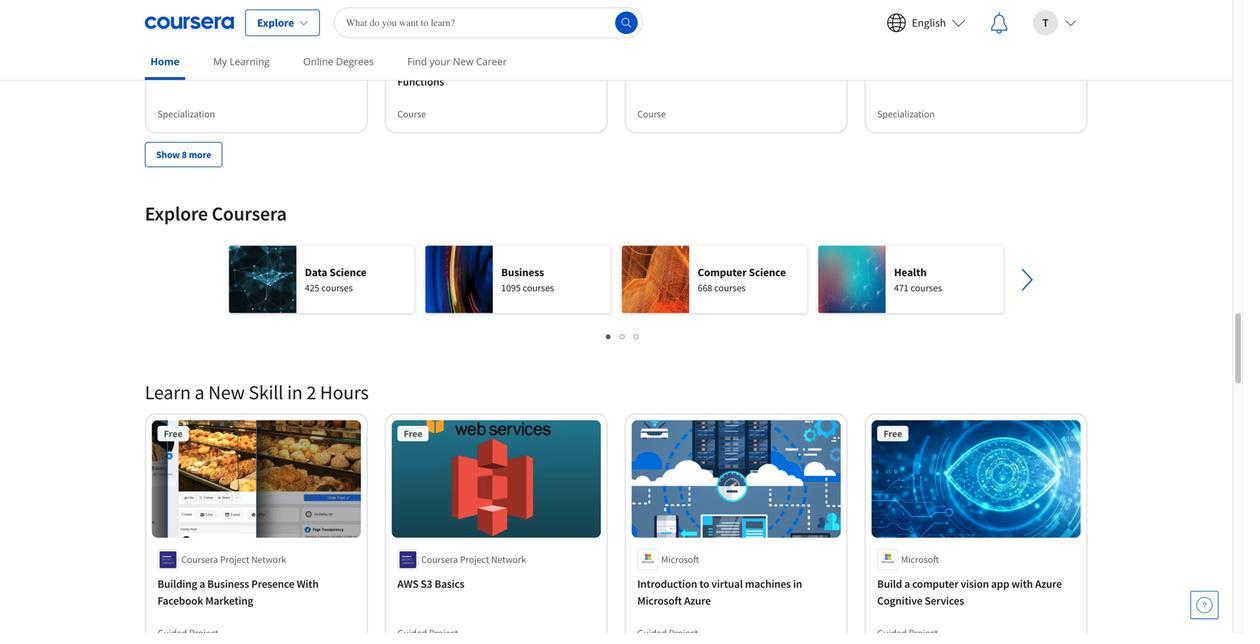 Task type: vqa. For each thing, say whether or not it's contained in the screenshot.
list in Frequently Asked Questions "Element"
no



Task type: describe. For each thing, give the bounding box(es) containing it.
vision
[[961, 578, 989, 592]]

home
[[151, 55, 180, 68]]

network for basics
[[491, 554, 526, 566]]

algebra:
[[158, 58, 197, 72]]

project for basics
[[460, 554, 489, 566]]

coursera project network for business
[[181, 554, 286, 566]]

425
[[305, 282, 320, 294]]

coursera up data science image
[[212, 201, 287, 226]]

build a computer vision app with azure cognitive services
[[878, 578, 1062, 608]]

machines
[[745, 578, 791, 592]]

explore for explore
[[257, 16, 294, 30]]

show 8 more button
[[145, 142, 223, 167]]

build
[[878, 578, 902, 592]]

-
[[546, 58, 549, 72]]

t button
[[1022, 0, 1088, 45]]

explore coursera
[[145, 201, 287, 226]]

functions
[[398, 75, 444, 89]]

computer science image
[[622, 246, 689, 313]]

variable
[[475, 58, 514, 72]]

based on your recent views collection element
[[136, 0, 1097, 190]]

calculus:
[[398, 58, 441, 72]]

coursera project network for basics
[[421, 554, 526, 566]]

online degrees
[[303, 55, 374, 68]]

algebra: elementary to advanced
[[158, 58, 315, 72]]

degrees
[[336, 55, 374, 68]]

microsoft for to
[[661, 554, 699, 566]]

with
[[297, 578, 319, 592]]

pennsylvania
[[475, 34, 529, 47]]

computer science 668 courses
[[698, 266, 786, 294]]

app
[[992, 578, 1010, 592]]

a for building
[[199, 578, 205, 592]]

algebra: elementary to advanced link
[[158, 56, 355, 73]]

english
[[912, 16, 946, 30]]

health 471 courses
[[894, 266, 942, 294]]

courses inside business 1095 courses
[[523, 282, 554, 294]]

services
[[925, 594, 965, 608]]

new for your
[[453, 55, 474, 68]]

2 course from the left
[[638, 108, 666, 120]]

part
[[516, 58, 536, 72]]

building a business presence with facebook marketing link
[[158, 576, 355, 610]]

virtual
[[712, 578, 743, 592]]

my
[[213, 55, 227, 68]]

skill
[[249, 380, 283, 405]]

What do you want to learn? text field
[[334, 7, 643, 38]]

2 specialization from the left
[[878, 108, 935, 120]]

hours
[[320, 380, 369, 405]]

project for business
[[220, 554, 249, 566]]

to inside introduction to virtual machines in microsoft azure
[[700, 578, 710, 592]]

move carousel right image
[[1011, 263, 1045, 297]]

1 course from the left
[[398, 108, 426, 120]]

cognitive
[[878, 594, 923, 608]]

science for computer science
[[749, 266, 786, 280]]

coursera image
[[145, 12, 234, 34]]

learn a new skill in 2 hours
[[145, 380, 369, 405]]

data
[[305, 266, 327, 280]]

coursera for aws
[[421, 554, 458, 566]]

aws s3 basics link
[[398, 576, 595, 593]]

with
[[1012, 578, 1033, 592]]

online
[[303, 55, 334, 68]]

help center image
[[1197, 597, 1213, 614]]

my learning link
[[208, 46, 275, 77]]

basics
[[435, 578, 465, 592]]

show 8 more
[[156, 148, 211, 161]]

1 hopkins from the left
[[208, 34, 242, 47]]

introduction to virtual machines in microsoft azure link
[[638, 576, 835, 610]]

learn
[[145, 380, 191, 405]]

2 university from the left
[[421, 34, 463, 47]]

health image
[[819, 246, 886, 313]]

find your new career
[[408, 55, 507, 68]]

471
[[894, 282, 909, 294]]

find your new career link
[[402, 46, 513, 77]]

business 1095 courses
[[501, 266, 554, 294]]

network for business
[[251, 554, 286, 566]]

2 johns hopkins university from the left
[[901, 34, 1006, 47]]

2 johns from the left
[[901, 34, 926, 47]]

health
[[894, 266, 927, 280]]

8
[[182, 148, 187, 161]]

single
[[443, 58, 473, 72]]

learn a new skill in 2 hours collection element
[[136, 357, 1097, 634]]

microsoft for a
[[901, 554, 939, 566]]



Task type: locate. For each thing, give the bounding box(es) containing it.
explore down "show 8 more"
[[145, 201, 208, 226]]

azure
[[1036, 578, 1062, 592], [684, 594, 711, 608]]

computer
[[913, 578, 959, 592]]

2 network from the left
[[491, 554, 526, 566]]

azure for with
[[1036, 578, 1062, 592]]

1 horizontal spatial free
[[404, 428, 423, 440]]

microsoft
[[661, 554, 699, 566], [901, 554, 939, 566], [638, 594, 682, 608]]

science inside data science 425 courses
[[330, 266, 367, 280]]

0 vertical spatial explore
[[257, 16, 294, 30]]

new left skill
[[208, 380, 245, 405]]

specialization
[[158, 108, 215, 120], [878, 108, 935, 120]]

1 horizontal spatial coursera project network
[[421, 554, 526, 566]]

coursera project network up building a business presence with facebook marketing
[[181, 554, 286, 566]]

network up aws s3 basics "link"
[[491, 554, 526, 566]]

1 horizontal spatial course
[[638, 108, 666, 120]]

in for skill
[[287, 380, 303, 405]]

computer
[[698, 266, 747, 280]]

aws s3 basics
[[398, 578, 465, 592]]

1 johns from the left
[[181, 34, 206, 47]]

more
[[189, 148, 211, 161]]

1 coursera project network from the left
[[181, 554, 286, 566]]

3 university from the left
[[964, 34, 1006, 47]]

coursera
[[212, 201, 287, 226], [181, 554, 218, 566], [421, 554, 458, 566]]

3 courses from the left
[[715, 282, 746, 294]]

science for data science
[[330, 266, 367, 280]]

azure down introduction
[[684, 594, 711, 608]]

a right build
[[905, 578, 910, 592]]

microsoft up introduction
[[661, 554, 699, 566]]

university
[[244, 34, 286, 47], [421, 34, 463, 47], [964, 34, 1006, 47]]

free for aws
[[404, 428, 423, 440]]

2 horizontal spatial university
[[964, 34, 1006, 47]]

project up aws s3 basics "link"
[[460, 554, 489, 566]]

in
[[287, 380, 303, 405], [793, 578, 803, 592]]

1 horizontal spatial johns hopkins university
[[901, 34, 1006, 47]]

0 horizontal spatial hopkins
[[208, 34, 242, 47]]

free for building
[[164, 428, 183, 440]]

1 johns hopkins university from the left
[[181, 34, 286, 47]]

explore up advanced
[[257, 16, 294, 30]]

0 horizontal spatial free
[[164, 428, 183, 440]]

1 free from the left
[[164, 428, 183, 440]]

668
[[698, 282, 713, 294]]

0 vertical spatial new
[[453, 55, 474, 68]]

1 science from the left
[[330, 266, 367, 280]]

show
[[156, 148, 180, 161]]

azure for microsoft
[[684, 594, 711, 608]]

1 vertical spatial in
[[793, 578, 803, 592]]

1 horizontal spatial project
[[460, 554, 489, 566]]

explore button
[[245, 9, 320, 36]]

johns hopkins university down english on the top right
[[901, 34, 1006, 47]]

science
[[330, 266, 367, 280], [749, 266, 786, 280]]

2 science from the left
[[749, 266, 786, 280]]

a
[[195, 380, 205, 405], [199, 578, 205, 592], [905, 578, 910, 592]]

0 horizontal spatial network
[[251, 554, 286, 566]]

explore for explore coursera
[[145, 201, 208, 226]]

a inside building a business presence with facebook marketing
[[199, 578, 205, 592]]

in left 2
[[287, 380, 303, 405]]

None search field
[[334, 7, 643, 38]]

1 horizontal spatial specialization
[[878, 108, 935, 120]]

microsoft inside introduction to virtual machines in microsoft azure
[[638, 594, 682, 608]]

0 vertical spatial to
[[256, 58, 266, 72]]

a for build
[[905, 578, 910, 592]]

marketing
[[205, 594, 253, 608]]

1 vertical spatial explore
[[145, 201, 208, 226]]

2
[[307, 380, 316, 405]]

building a business presence with facebook marketing
[[158, 578, 319, 608]]

0 horizontal spatial johns
[[181, 34, 206, 47]]

0 horizontal spatial explore
[[145, 201, 208, 226]]

1 network from the left
[[251, 554, 286, 566]]

build a computer vision app with azure cognitive services link
[[878, 576, 1075, 610]]

1 horizontal spatial science
[[749, 266, 786, 280]]

science right the data
[[330, 266, 367, 280]]

hopkins down english on the top right
[[928, 34, 962, 47]]

2 horizontal spatial free
[[884, 428, 903, 440]]

free
[[164, 428, 183, 440], [404, 428, 423, 440], [884, 428, 903, 440]]

0 horizontal spatial specialization
[[158, 108, 215, 120]]

johns
[[181, 34, 206, 47], [901, 34, 926, 47]]

new
[[453, 55, 474, 68], [208, 380, 245, 405]]

azure inside introduction to virtual machines in microsoft azure
[[684, 594, 711, 608]]

0 vertical spatial azure
[[1036, 578, 1062, 592]]

introduction
[[638, 578, 698, 592]]

1 horizontal spatial explore
[[257, 16, 294, 30]]

1
[[538, 58, 544, 72]]

2 courses from the left
[[523, 282, 554, 294]]

0 horizontal spatial university
[[244, 34, 286, 47]]

coursera project network up aws s3 basics "link"
[[421, 554, 526, 566]]

johns hopkins university
[[181, 34, 286, 47], [901, 34, 1006, 47]]

2 hopkins from the left
[[928, 34, 962, 47]]

0 horizontal spatial johns hopkins university
[[181, 34, 286, 47]]

1 vertical spatial new
[[208, 380, 245, 405]]

0 horizontal spatial business
[[207, 578, 249, 592]]

0 vertical spatial in
[[287, 380, 303, 405]]

courses
[[322, 282, 353, 294], [523, 282, 554, 294], [715, 282, 746, 294], [911, 282, 942, 294]]

1 specialization from the left
[[158, 108, 215, 120]]

a right learn
[[195, 380, 205, 405]]

free for build
[[884, 428, 903, 440]]

1 horizontal spatial new
[[453, 55, 474, 68]]

calculus: single variable part 1 - functions link
[[398, 56, 595, 90]]

university of pennsylvania
[[421, 34, 529, 47]]

advanced
[[268, 58, 315, 72]]

microsoft down introduction
[[638, 594, 682, 608]]

2 project from the left
[[460, 554, 489, 566]]

1 horizontal spatial university
[[421, 34, 463, 47]]

hopkins
[[208, 34, 242, 47], [928, 34, 962, 47]]

facebook
[[158, 594, 203, 608]]

1 vertical spatial azure
[[684, 594, 711, 608]]

t
[[1043, 16, 1049, 30]]

1 vertical spatial to
[[700, 578, 710, 592]]

courses down computer
[[715, 282, 746, 294]]

building
[[158, 578, 197, 592]]

new down of at top left
[[453, 55, 474, 68]]

project up building a business presence with facebook marketing
[[220, 554, 249, 566]]

1 university from the left
[[244, 34, 286, 47]]

elementary
[[199, 58, 254, 72]]

1 horizontal spatial azure
[[1036, 578, 1062, 592]]

aws
[[398, 578, 419, 592]]

courses inside data science 425 courses
[[322, 282, 353, 294]]

courses down health
[[911, 282, 942, 294]]

business up 1095
[[501, 266, 544, 280]]

1 horizontal spatial business
[[501, 266, 544, 280]]

business image
[[426, 246, 493, 313]]

0 horizontal spatial in
[[287, 380, 303, 405]]

1 project from the left
[[220, 554, 249, 566]]

0 horizontal spatial science
[[330, 266, 367, 280]]

azure right with
[[1036, 578, 1062, 592]]

career
[[476, 55, 507, 68]]

learning
[[230, 55, 270, 68]]

1 horizontal spatial to
[[700, 578, 710, 592]]

data science image
[[229, 246, 297, 313]]

business inside business 1095 courses
[[501, 266, 544, 280]]

in for machines
[[793, 578, 803, 592]]

your
[[430, 55, 451, 68]]

my learning
[[213, 55, 270, 68]]

1 vertical spatial business
[[207, 578, 249, 592]]

explore
[[257, 16, 294, 30], [145, 201, 208, 226]]

course
[[398, 108, 426, 120], [638, 108, 666, 120]]

0 horizontal spatial azure
[[684, 594, 711, 608]]

courses inside computer science 668 courses
[[715, 282, 746, 294]]

1 horizontal spatial hopkins
[[928, 34, 962, 47]]

home link
[[145, 46, 185, 80]]

coursera up aws s3 basics
[[421, 554, 458, 566]]

new for a
[[208, 380, 245, 405]]

0 horizontal spatial project
[[220, 554, 249, 566]]

of
[[465, 34, 473, 47]]

coursera project network
[[181, 554, 286, 566], [421, 554, 526, 566]]

data science 425 courses
[[305, 266, 367, 294]]

a right building
[[199, 578, 205, 592]]

coursera up building
[[181, 554, 218, 566]]

science inside computer science 668 courses
[[749, 266, 786, 280]]

2 coursera project network from the left
[[421, 554, 526, 566]]

1 courses from the left
[[322, 282, 353, 294]]

0 horizontal spatial coursera project network
[[181, 554, 286, 566]]

courses inside 'health 471 courses'
[[911, 282, 942, 294]]

business up marketing
[[207, 578, 249, 592]]

network up presence
[[251, 554, 286, 566]]

find
[[408, 55, 427, 68]]

courses right 1095
[[523, 282, 554, 294]]

azure inside build a computer vision app with azure cognitive services
[[1036, 578, 1062, 592]]

1 horizontal spatial in
[[793, 578, 803, 592]]

project
[[220, 554, 249, 566], [460, 554, 489, 566]]

johns hopkins university up my learning
[[181, 34, 286, 47]]

coursera for building
[[181, 554, 218, 566]]

presence
[[251, 578, 295, 592]]

calculus: single variable part 1 - functions
[[398, 58, 549, 89]]

s3
[[421, 578, 433, 592]]

johns down english on the top right
[[901, 34, 926, 47]]

in right machines
[[793, 578, 803, 592]]

english button
[[876, 0, 977, 45]]

courses right 425
[[322, 282, 353, 294]]

to inside the 'based on your recent views collection' 'element'
[[256, 58, 266, 72]]

1 horizontal spatial johns
[[901, 34, 926, 47]]

0 horizontal spatial to
[[256, 58, 266, 72]]

network
[[251, 554, 286, 566], [491, 554, 526, 566]]

in inside introduction to virtual machines in microsoft azure
[[793, 578, 803, 592]]

business
[[501, 266, 544, 280], [207, 578, 249, 592]]

0 vertical spatial business
[[501, 266, 544, 280]]

a inside build a computer vision app with azure cognitive services
[[905, 578, 910, 592]]

explore inside popup button
[[257, 16, 294, 30]]

to
[[256, 58, 266, 72], [700, 578, 710, 592]]

4 courses from the left
[[911, 282, 942, 294]]

0 horizontal spatial course
[[398, 108, 426, 120]]

1 horizontal spatial network
[[491, 554, 526, 566]]

online degrees link
[[298, 46, 379, 77]]

introduction to virtual machines in microsoft azure
[[638, 578, 803, 608]]

business inside building a business presence with facebook marketing
[[207, 578, 249, 592]]

hopkins up my
[[208, 34, 242, 47]]

johns up algebra:
[[181, 34, 206, 47]]

3 free from the left
[[884, 428, 903, 440]]

microsoft up the computer
[[901, 554, 939, 566]]

science right computer
[[749, 266, 786, 280]]

1095
[[501, 282, 521, 294]]

2 free from the left
[[404, 428, 423, 440]]

0 horizontal spatial new
[[208, 380, 245, 405]]



